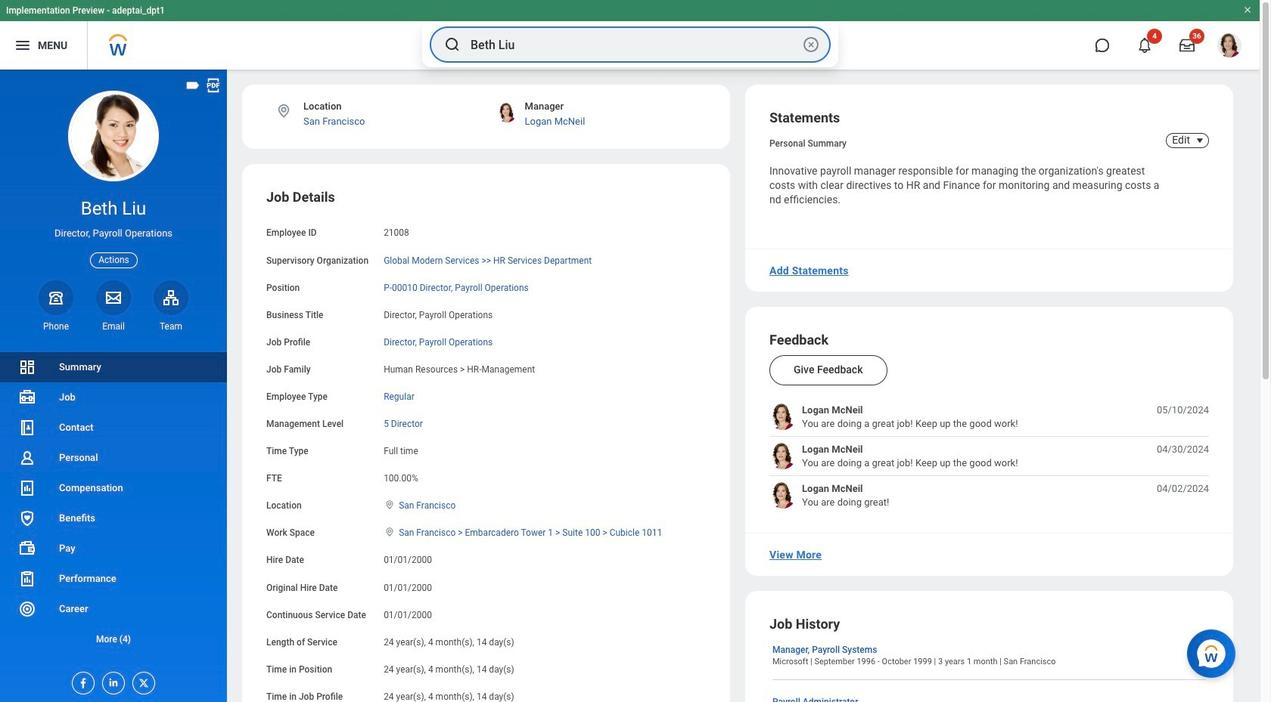 Task type: locate. For each thing, give the bounding box(es) containing it.
inbox large image
[[1180, 38, 1195, 53]]

navigation pane region
[[0, 70, 227, 703]]

1 vertical spatial employee's photo (logan mcneil) image
[[769, 444, 796, 470]]

1 horizontal spatial location image
[[384, 528, 396, 538]]

0 vertical spatial location image
[[275, 103, 292, 120]]

summary image
[[18, 359, 36, 377]]

employee's photo (logan mcneil) image
[[769, 404, 796, 431], [769, 444, 796, 470], [769, 483, 796, 509]]

search image
[[443, 36, 462, 54]]

0 vertical spatial employee's photo (logan mcneil) image
[[769, 404, 796, 431]]

location image
[[275, 103, 292, 120], [384, 528, 396, 538]]

phone image
[[45, 289, 67, 307]]

view team image
[[162, 289, 180, 307]]

x image
[[133, 673, 150, 690]]

justify image
[[14, 36, 32, 54]]

0 horizontal spatial location image
[[275, 103, 292, 120]]

profile logan mcneil image
[[1217, 33, 1242, 61]]

caret down image
[[1191, 135, 1209, 147]]

banner
[[0, 0, 1260, 70]]

performance image
[[18, 570, 36, 589]]

None search field
[[422, 22, 838, 67]]

facebook image
[[73, 673, 89, 690]]

x circle image
[[802, 36, 820, 54]]

1 horizontal spatial list
[[769, 404, 1209, 509]]

notifications large image
[[1137, 38, 1152, 53]]

full time element
[[384, 443, 418, 457]]

phone beth liu element
[[39, 321, 73, 333]]

team beth liu element
[[154, 321, 188, 333]]

group
[[266, 189, 706, 703]]

list
[[0, 353, 227, 655], [769, 404, 1209, 509]]

pay image
[[18, 540, 36, 558]]

location image
[[384, 500, 396, 511]]

2 vertical spatial employee's photo (logan mcneil) image
[[769, 483, 796, 509]]

career image
[[18, 601, 36, 619]]

1 vertical spatial location image
[[384, 528, 396, 538]]

compensation image
[[18, 480, 36, 498]]



Task type: vqa. For each thing, say whether or not it's contained in the screenshot.
Equity
no



Task type: describe. For each thing, give the bounding box(es) containing it.
3 employee's photo (logan mcneil) image from the top
[[769, 483, 796, 509]]

Search Workday  search field
[[471, 28, 799, 61]]

view printable version (pdf) image
[[205, 77, 222, 94]]

personal image
[[18, 449, 36, 468]]

1 employee's photo (logan mcneil) image from the top
[[769, 404, 796, 431]]

contact image
[[18, 419, 36, 437]]

job image
[[18, 389, 36, 407]]

email beth liu element
[[96, 321, 131, 333]]

0 horizontal spatial list
[[0, 353, 227, 655]]

benefits image
[[18, 510, 36, 528]]

close environment banner image
[[1243, 5, 1252, 14]]

personal summary element
[[769, 135, 847, 149]]

tag image
[[185, 77, 201, 94]]

mail image
[[104, 289, 123, 307]]

linkedin image
[[103, 673, 120, 689]]

2 employee's photo (logan mcneil) image from the top
[[769, 444, 796, 470]]



